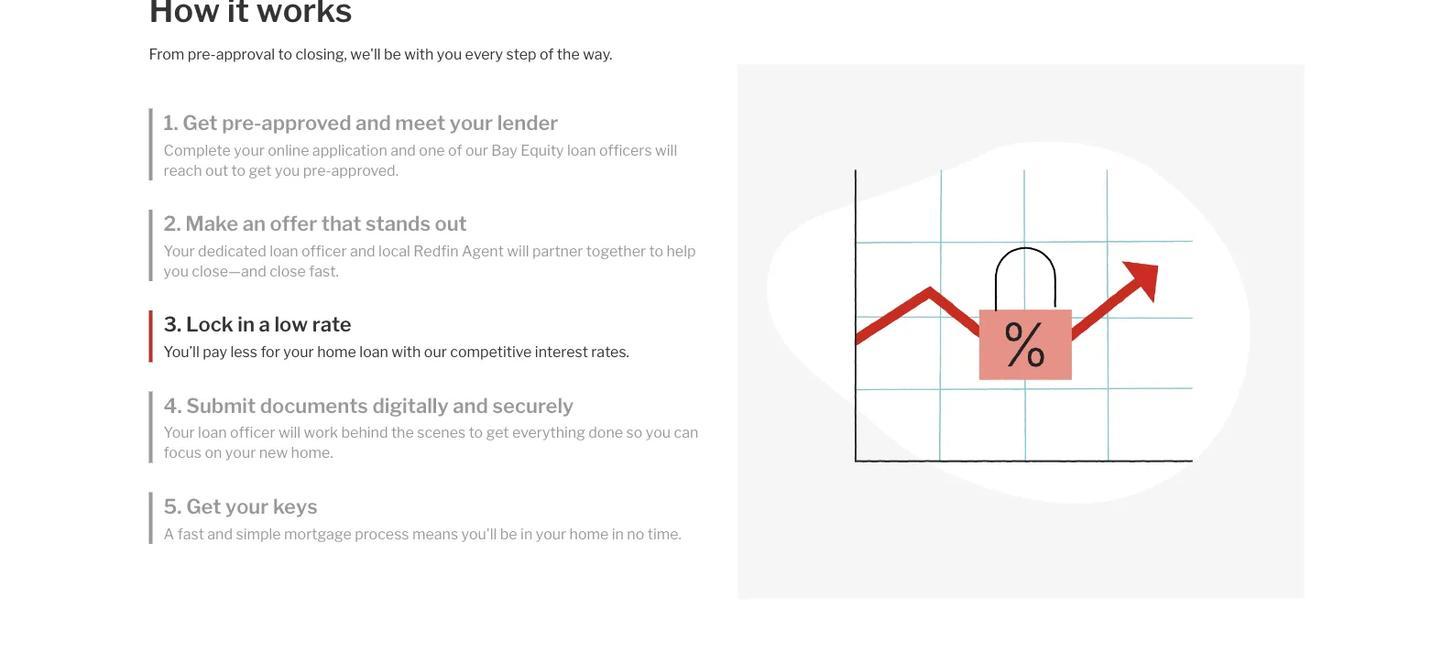 Task type: locate. For each thing, give the bounding box(es) containing it.
0 horizontal spatial our
[[424, 343, 447, 361]]

our left competitive
[[424, 343, 447, 361]]

the for securely
[[391, 424, 414, 442]]

digitally
[[373, 393, 449, 418]]

1 horizontal spatial in
[[521, 525, 533, 543]]

4. submit documents digitally and securely menu item
[[149, 392, 715, 463]]

pre-
[[188, 45, 216, 63], [222, 110, 262, 135], [303, 161, 331, 179]]

pre- down online
[[303, 161, 331, 179]]

to left closing,
[[278, 45, 292, 63]]

will right agent
[[507, 242, 529, 260]]

2 horizontal spatial pre-
[[303, 161, 331, 179]]

out inside 1. get pre-approved and meet your lender complete your online application and one of our bay equity loan officers will reach out to get you pre-approved.
[[205, 161, 228, 179]]

approval
[[216, 45, 275, 63]]

0 vertical spatial home
[[317, 343, 356, 361]]

rate
[[312, 312, 352, 337]]

your right for
[[283, 343, 314, 361]]

out inside 2. make an offer that stands out your dedicated loan officer and local redfin agent will partner together to help you close—and close fast.
[[435, 211, 467, 236]]

in right "you'll"
[[521, 525, 533, 543]]

loan up close
[[270, 242, 298, 260]]

1 horizontal spatial out
[[435, 211, 467, 236]]

5.
[[164, 494, 182, 519]]

you inside 2. make an offer that stands out your dedicated loan officer and local redfin agent will partner together to help you close—and close fast.
[[164, 262, 189, 280]]

1 vertical spatial get
[[186, 494, 221, 519]]

in left a
[[238, 312, 255, 337]]

1 vertical spatial get
[[486, 424, 509, 442]]

officer up new
[[230, 424, 275, 442]]

loan inside 1. get pre-approved and meet your lender complete your online application and one of our bay equity loan officers will reach out to get you pre-approved.
[[567, 141, 596, 159]]

to up an
[[231, 161, 246, 179]]

your
[[450, 110, 493, 135], [234, 141, 265, 159], [283, 343, 314, 361], [225, 444, 256, 462], [225, 494, 269, 519], [536, 525, 567, 543]]

1 horizontal spatial get
[[486, 424, 509, 442]]

get inside 1. get pre-approved and meet your lender complete your online application and one of our bay equity loan officers will reach out to get you pre-approved.
[[183, 110, 218, 135]]

get inside 1. get pre-approved and meet your lender complete your online application and one of our bay equity loan officers will reach out to get you pre-approved.
[[249, 161, 272, 179]]

with right we'll
[[404, 45, 434, 63]]

to right scenes
[[469, 424, 483, 442]]

the for we'll
[[557, 45, 580, 63]]

2. make an offer that stands out your dedicated loan officer and local redfin agent will partner together to help you close—and close fast.
[[164, 211, 696, 280]]

0 horizontal spatial of
[[448, 141, 462, 159]]

with
[[404, 45, 434, 63], [392, 343, 421, 361]]

and left local
[[350, 242, 375, 260]]

you'll
[[164, 343, 200, 361]]

in inside 3. lock in a low rate you'll pay less for your home loan with our competitive interest rates.
[[238, 312, 255, 337]]

1 vertical spatial with
[[392, 343, 421, 361]]

the inside 4. submit documents digitally and securely your loan officer will work behind the scenes to get everything done so you can focus on your new home.
[[391, 424, 414, 442]]

in left no
[[612, 525, 624, 543]]

will inside 1. get pre-approved and meet your lender complete your online application and one of our bay equity loan officers will reach out to get you pre-approved.
[[655, 141, 678, 159]]

1 vertical spatial your
[[164, 424, 195, 442]]

get inside 5. get your keys a fast and simple mortgage process means you'll be in your home in no time.
[[186, 494, 221, 519]]

your left online
[[234, 141, 265, 159]]

0 horizontal spatial get
[[249, 161, 272, 179]]

and inside 2. make an offer that stands out your dedicated loan officer and local redfin agent will partner together to help you close—and close fast.
[[350, 242, 375, 260]]

0 vertical spatial our
[[465, 141, 488, 159]]

get up the complete
[[183, 110, 218, 135]]

we'll
[[350, 45, 381, 63]]

fast.
[[309, 262, 339, 280]]

your
[[164, 242, 195, 260], [164, 424, 195, 442]]

1 vertical spatial pre-
[[222, 110, 262, 135]]

0 vertical spatial out
[[205, 161, 228, 179]]

get down securely
[[486, 424, 509, 442]]

of
[[540, 45, 554, 63], [448, 141, 462, 159]]

your up focus
[[164, 424, 195, 442]]

our
[[465, 141, 488, 159], [424, 343, 447, 361]]

online
[[268, 141, 309, 159]]

0 horizontal spatial will
[[279, 424, 301, 442]]

to left help on the top left of the page
[[649, 242, 664, 260]]

0 vertical spatial get
[[183, 110, 218, 135]]

4. submit documents digitally and securely your loan officer will work behind the scenes to get everything done so you can focus on your new home.
[[164, 393, 699, 462]]

1 vertical spatial out
[[435, 211, 467, 236]]

1 vertical spatial the
[[391, 424, 414, 442]]

new
[[259, 444, 288, 462]]

keys
[[273, 494, 318, 519]]

get
[[249, 161, 272, 179], [486, 424, 509, 442]]

pre- right from
[[188, 45, 216, 63]]

2 your from the top
[[164, 424, 195, 442]]

1 vertical spatial home
[[570, 525, 609, 543]]

the down digitally
[[391, 424, 414, 442]]

and inside 5. get your keys a fast and simple mortgage process means you'll be in your home in no time.
[[207, 525, 233, 543]]

1 horizontal spatial our
[[465, 141, 488, 159]]

one
[[419, 141, 445, 159]]

meet
[[395, 110, 446, 135]]

pre- up the complete
[[222, 110, 262, 135]]

local
[[379, 242, 410, 260]]

approved.
[[331, 161, 399, 179]]

home
[[317, 343, 356, 361], [570, 525, 609, 543]]

focus
[[164, 444, 202, 462]]

the
[[557, 45, 580, 63], [391, 424, 414, 442]]

will
[[655, 141, 678, 159], [507, 242, 529, 260], [279, 424, 301, 442]]

can
[[674, 424, 699, 442]]

get for 1.
[[183, 110, 218, 135]]

0 horizontal spatial in
[[238, 312, 255, 337]]

0 horizontal spatial the
[[391, 424, 414, 442]]

your right "you'll"
[[536, 525, 567, 543]]

1 horizontal spatial officer
[[302, 242, 347, 260]]

together
[[586, 242, 646, 260]]

in
[[238, 312, 255, 337], [521, 525, 533, 543], [612, 525, 624, 543]]

0 horizontal spatial home
[[317, 343, 356, 361]]

out
[[205, 161, 228, 179], [435, 211, 467, 236]]

1 horizontal spatial the
[[557, 45, 580, 63]]

1 horizontal spatial of
[[540, 45, 554, 63]]

interest
[[535, 343, 588, 361]]

competitive
[[450, 343, 532, 361]]

1 your from the top
[[164, 242, 195, 260]]

get inside 4. submit documents digitally and securely your loan officer will work behind the scenes to get everything done so you can focus on your new home.
[[486, 424, 509, 442]]

0 vertical spatial your
[[164, 242, 195, 260]]

home left no
[[570, 525, 609, 543]]

0 vertical spatial be
[[384, 45, 401, 63]]

agent
[[462, 242, 504, 260]]

you down 2.
[[164, 262, 189, 280]]

your right on
[[225, 444, 256, 462]]

get
[[183, 110, 218, 135], [186, 494, 221, 519]]

bay
[[492, 141, 518, 159]]

you right so
[[646, 424, 671, 442]]

redfin
[[414, 242, 459, 260]]

submit
[[186, 393, 256, 418]]

behind
[[341, 424, 388, 442]]

close
[[270, 262, 306, 280]]

and inside 4. submit documents digitally and securely your loan officer will work behind the scenes to get everything done so you can focus on your new home.
[[453, 393, 488, 418]]

get up fast
[[186, 494, 221, 519]]

help
[[667, 242, 696, 260]]

2 vertical spatial will
[[279, 424, 301, 442]]

0 horizontal spatial pre-
[[188, 45, 216, 63]]

1 vertical spatial our
[[424, 343, 447, 361]]

your down 2.
[[164, 242, 195, 260]]

home inside 3. lock in a low rate you'll pay less for your home loan with our competitive interest rates.
[[317, 343, 356, 361]]

of right the step at the left of the page
[[540, 45, 554, 63]]

1 vertical spatial be
[[500, 525, 518, 543]]

loan right equity
[[567, 141, 596, 159]]

you
[[437, 45, 462, 63], [275, 161, 300, 179], [164, 262, 189, 280], [646, 424, 671, 442]]

5. get your keys a fast and simple mortgage process means you'll be in your home in no time.
[[164, 494, 682, 543]]

will up new
[[279, 424, 301, 442]]

will right officers
[[655, 141, 678, 159]]

out down the complete
[[205, 161, 228, 179]]

an
[[243, 211, 266, 236]]

2.
[[164, 211, 181, 236]]

with up digitally
[[392, 343, 421, 361]]

loan up digitally
[[360, 343, 388, 361]]

and
[[356, 110, 391, 135], [391, 141, 416, 159], [350, 242, 375, 260], [453, 393, 488, 418], [207, 525, 233, 543]]

be right "you'll"
[[500, 525, 518, 543]]

you down online
[[275, 161, 300, 179]]

application
[[312, 141, 387, 159]]

0 vertical spatial the
[[557, 45, 580, 63]]

your up bay
[[450, 110, 493, 135]]

2 vertical spatial pre-
[[303, 161, 331, 179]]

0 horizontal spatial out
[[205, 161, 228, 179]]

you left every
[[437, 45, 462, 63]]

with inside 3. lock in a low rate you'll pay less for your home loan with our competitive interest rates.
[[392, 343, 421, 361]]

a
[[164, 525, 174, 543]]

get for 5.
[[186, 494, 221, 519]]

equity
[[521, 141, 564, 159]]

fast
[[178, 525, 204, 543]]

to inside 2. make an offer that stands out your dedicated loan officer and local redfin agent will partner together to help you close—and close fast.
[[649, 242, 664, 260]]

low
[[274, 312, 308, 337]]

get down online
[[249, 161, 272, 179]]

so
[[626, 424, 643, 442]]

approved
[[262, 110, 352, 135]]

everything
[[512, 424, 585, 442]]

done
[[589, 424, 623, 442]]

1 horizontal spatial be
[[500, 525, 518, 543]]

officer
[[302, 242, 347, 260], [230, 424, 275, 442]]

be
[[384, 45, 401, 63], [500, 525, 518, 543]]

loan
[[567, 141, 596, 159], [270, 242, 298, 260], [360, 343, 388, 361], [198, 424, 227, 442]]

officer up fast.
[[302, 242, 347, 260]]

home down rate
[[317, 343, 356, 361]]

officer inside 4. submit documents digitally and securely your loan officer will work behind the scenes to get everything done so you can focus on your new home.
[[230, 424, 275, 442]]

of right one
[[448, 141, 462, 159]]

rates.
[[591, 343, 630, 361]]

process
[[355, 525, 409, 543]]

2 horizontal spatial will
[[655, 141, 678, 159]]

no
[[627, 525, 645, 543]]

0 vertical spatial will
[[655, 141, 678, 159]]

out up redfin
[[435, 211, 467, 236]]

the left way.
[[557, 45, 580, 63]]

you'll
[[461, 525, 497, 543]]

1 horizontal spatial will
[[507, 242, 529, 260]]

officers
[[599, 141, 652, 159]]

1 vertical spatial will
[[507, 242, 529, 260]]

be right we'll
[[384, 45, 401, 63]]

that
[[322, 211, 362, 236]]

0 vertical spatial get
[[249, 161, 272, 179]]

and right fast
[[207, 525, 233, 543]]

lock
[[186, 312, 233, 337]]

1.
[[164, 110, 178, 135]]

our left bay
[[465, 141, 488, 159]]

1 vertical spatial of
[[448, 141, 462, 159]]

3.
[[164, 312, 182, 337]]

1 horizontal spatial home
[[570, 525, 609, 543]]

0 vertical spatial officer
[[302, 242, 347, 260]]

and up scenes
[[453, 393, 488, 418]]

1 horizontal spatial pre-
[[222, 110, 262, 135]]

0 horizontal spatial officer
[[230, 424, 275, 442]]

loan up on
[[198, 424, 227, 442]]

to
[[278, 45, 292, 63], [231, 161, 246, 179], [649, 242, 664, 260], [469, 424, 483, 442]]

1 vertical spatial officer
[[230, 424, 275, 442]]

loan inside 4. submit documents digitally and securely your loan officer will work behind the scenes to get everything done so you can focus on your new home.
[[198, 424, 227, 442]]

3. lock in a low rate you'll pay less for your home loan with our competitive interest rates.
[[164, 312, 630, 361]]



Task type: vqa. For each thing, say whether or not it's contained in the screenshot.
Create a new list dialog
no



Task type: describe. For each thing, give the bounding box(es) containing it.
dedicated
[[198, 242, 266, 260]]

loan inside 2. make an offer that stands out your dedicated loan officer and local redfin agent will partner together to help you close—and close fast.
[[270, 242, 298, 260]]

closing,
[[296, 45, 347, 63]]

home.
[[291, 444, 333, 462]]

to inside 1. get pre-approved and meet your lender complete your online application and one of our bay equity loan officers will reach out to get you pre-approved.
[[231, 161, 246, 179]]

0 horizontal spatial be
[[384, 45, 401, 63]]

our inside 1. get pre-approved and meet your lender complete your online application and one of our bay equity loan officers will reach out to get you pre-approved.
[[465, 141, 488, 159]]

will inside 2. make an offer that stands out your dedicated loan officer and local redfin agent will partner together to help you close—and close fast.
[[507, 242, 529, 260]]

documents
[[260, 393, 368, 418]]

4.
[[164, 393, 182, 418]]

your up the simple
[[225, 494, 269, 519]]

2. make an offer that stands out menu item
[[149, 210, 715, 281]]

from
[[149, 45, 185, 63]]

pay
[[203, 343, 227, 361]]

/images/merch/mortgage/generalimages/3_lock_low_rate_2x.png image
[[738, 65, 1305, 600]]

offer
[[270, 211, 317, 236]]

to inside 4. submit documents digitally and securely your loan officer will work behind the scenes to get everything done so you can focus on your new home.
[[469, 424, 483, 442]]

make
[[185, 211, 238, 236]]

2 horizontal spatial in
[[612, 525, 624, 543]]

partner
[[532, 242, 583, 260]]

step
[[506, 45, 537, 63]]

a
[[259, 312, 270, 337]]

lender
[[497, 110, 559, 135]]

home inside 5. get your keys a fast and simple mortgage process means you'll be in your home in no time.
[[570, 525, 609, 543]]

your inside 4. submit documents digitally and securely your loan officer will work behind the scenes to get everything done so you can focus on your new home.
[[164, 424, 195, 442]]

you inside 1. get pre-approved and meet your lender complete your online application and one of our bay equity loan officers will reach out to get you pre-approved.
[[275, 161, 300, 179]]

be inside 5. get your keys a fast and simple mortgage process means you'll be in your home in no time.
[[500, 525, 518, 543]]

loan inside 3. lock in a low rate you'll pay less for your home loan with our competitive interest rates.
[[360, 343, 388, 361]]

0 vertical spatial with
[[404, 45, 434, 63]]

on
[[205, 444, 222, 462]]

simple
[[236, 525, 281, 543]]

less
[[230, 343, 257, 361]]

mortgage
[[284, 525, 352, 543]]

0 vertical spatial of
[[540, 45, 554, 63]]

of inside 1. get pre-approved and meet your lender complete your online application and one of our bay equity loan officers will reach out to get you pre-approved.
[[448, 141, 462, 159]]

3. lock in a low rate menu item
[[149, 311, 715, 362]]

1. get pre-approved and meet your lender menu item
[[149, 109, 715, 180]]

for
[[261, 343, 280, 361]]

1. get pre-approved and meet your lender complete your online application and one of our bay equity loan officers will reach out to get you pre-approved.
[[164, 110, 678, 179]]

will inside 4. submit documents digitally and securely your loan officer will work behind the scenes to get everything done so you can focus on your new home.
[[279, 424, 301, 442]]

stands
[[366, 211, 431, 236]]

securely
[[493, 393, 574, 418]]

your inside 2. make an offer that stands out your dedicated loan officer and local redfin agent will partner together to help you close—and close fast.
[[164, 242, 195, 260]]

work
[[304, 424, 338, 442]]

your inside 3. lock in a low rate you'll pay less for your home loan with our competitive interest rates.
[[283, 343, 314, 361]]

way.
[[583, 45, 613, 63]]

your inside 4. submit documents digitally and securely your loan officer will work behind the scenes to get everything done so you can focus on your new home.
[[225, 444, 256, 462]]

from pre-approval to closing, we'll be with you every step of the way.
[[149, 45, 613, 63]]

and left one
[[391, 141, 416, 159]]

5. get your keys menu item
[[149, 493, 715, 544]]

our inside 3. lock in a low rate you'll pay less for your home loan with our competitive interest rates.
[[424, 343, 447, 361]]

0 vertical spatial pre-
[[188, 45, 216, 63]]

and up application
[[356, 110, 391, 135]]

complete
[[164, 141, 231, 159]]

officer inside 2. make an offer that stands out your dedicated loan officer and local redfin agent will partner together to help you close—and close fast.
[[302, 242, 347, 260]]

close—and
[[192, 262, 266, 280]]

every
[[465, 45, 503, 63]]

scenes
[[417, 424, 466, 442]]

you inside 4. submit documents digitally and securely your loan officer will work behind the scenes to get everything done so you can focus on your new home.
[[646, 424, 671, 442]]

means
[[412, 525, 458, 543]]

time.
[[648, 525, 682, 543]]

reach
[[164, 161, 202, 179]]



